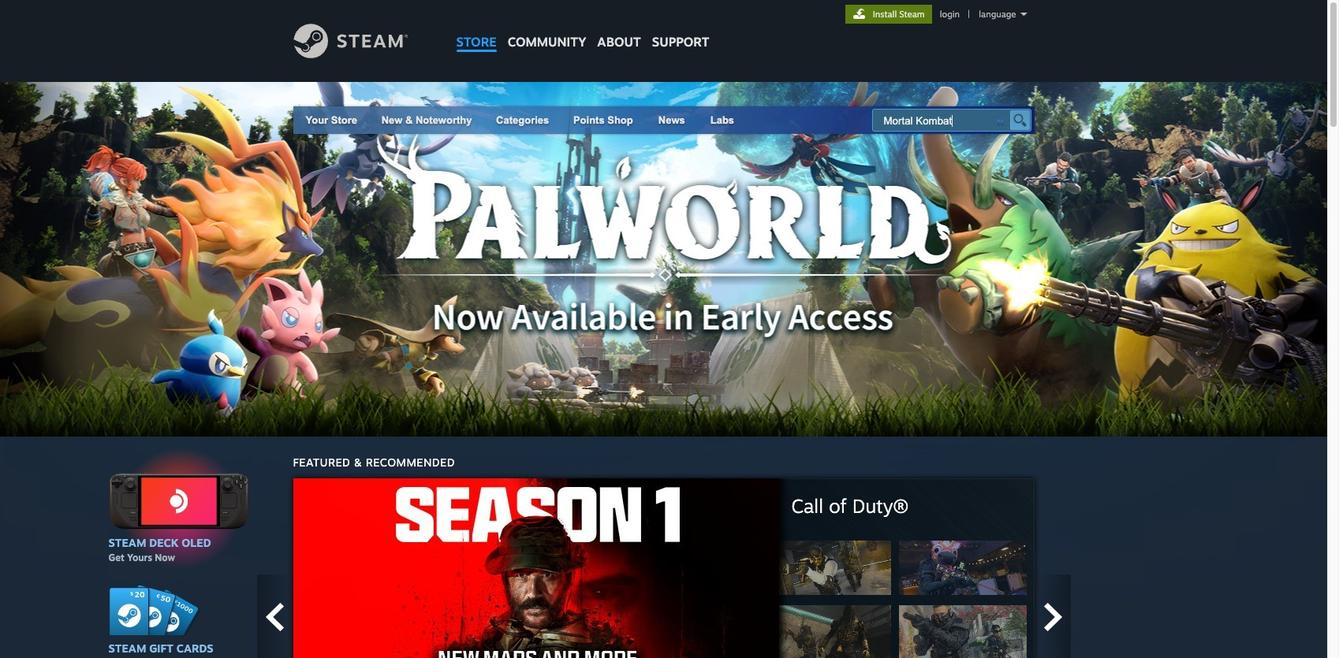 Task type: vqa. For each thing, say whether or not it's contained in the screenshot.
Search Field
yes



Task type: describe. For each thing, give the bounding box(es) containing it.
link to the steam homepage image
[[293, 24, 432, 58]]

global menu navigation
[[451, 0, 715, 57]]

search search field
[[884, 111, 1006, 132]]



Task type: locate. For each thing, give the bounding box(es) containing it.
None search field
[[872, 109, 1031, 132]]

account menu navigation
[[845, 5, 1034, 24]]



